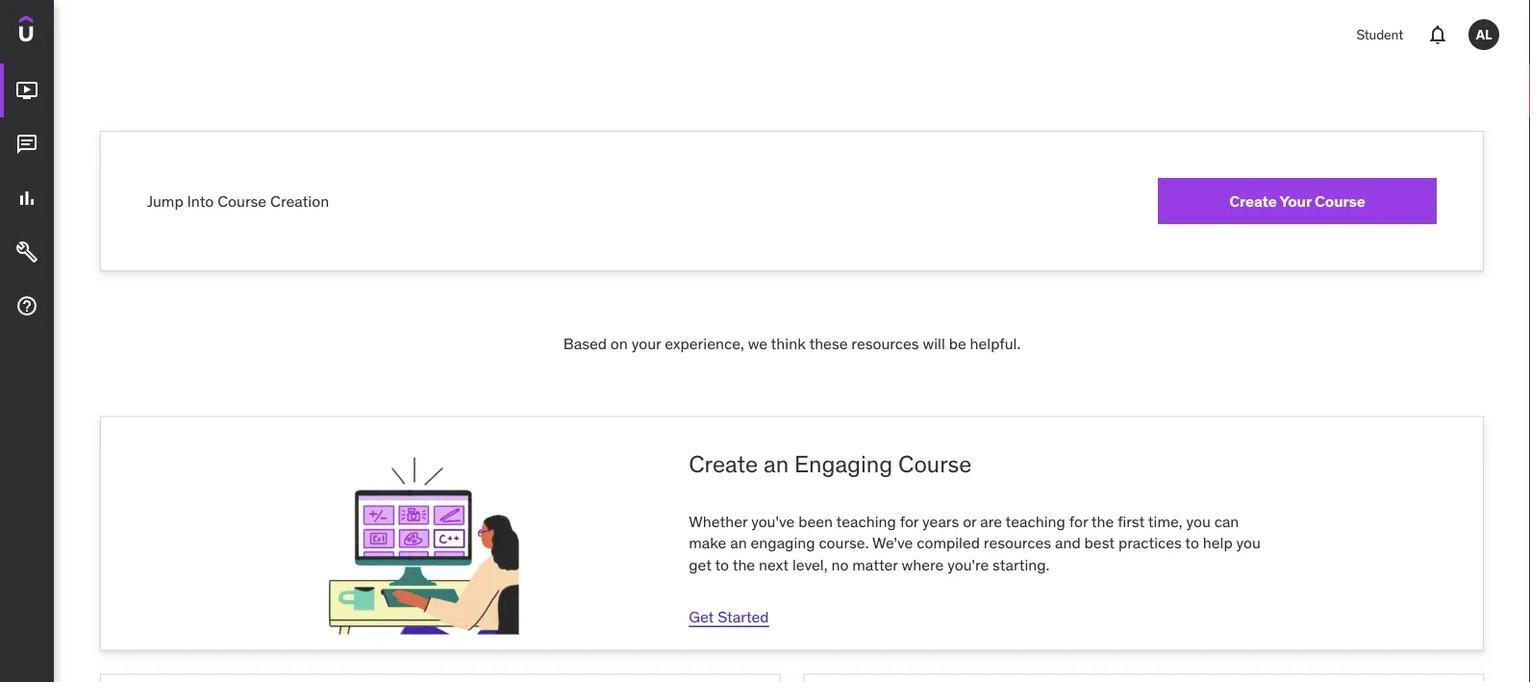 Task type: vqa. For each thing, say whether or not it's contained in the screenshot.
rightmost rated
no



Task type: describe. For each thing, give the bounding box(es) containing it.
0 horizontal spatial the
[[733, 554, 755, 574]]

3 medium image from the top
[[15, 295, 38, 318]]

helpful.
[[970, 333, 1021, 353]]

compiled
[[917, 533, 980, 553]]

matter
[[853, 554, 898, 574]]

jump
[[147, 191, 183, 210]]

create an engaging course
[[689, 449, 972, 478]]

create for create your course
[[1230, 191, 1277, 211]]

creation
[[270, 191, 329, 210]]

resources inside the whether you've been teaching for years or are teaching for the first time, you can make an engaging course. we've compiled resources and best practices to help you get to the next level, no matter where you're starting.
[[984, 533, 1052, 553]]

we
[[748, 333, 768, 353]]

experience,
[[665, 333, 744, 353]]

no
[[832, 554, 849, 574]]

we've
[[873, 533, 913, 553]]

2 teaching from the left
[[1006, 511, 1066, 531]]

think
[[771, 333, 806, 353]]

on
[[611, 333, 628, 353]]

into
[[187, 191, 214, 210]]

udemy image
[[19, 15, 107, 48]]

will
[[923, 333, 945, 353]]

based on your experience, we think these resources will be helpful.
[[563, 333, 1021, 353]]

get started
[[689, 607, 769, 626]]

notifications image
[[1427, 23, 1450, 46]]

your
[[632, 333, 661, 353]]

first
[[1118, 511, 1145, 531]]

jump into course creation
[[147, 191, 329, 210]]

1 vertical spatial to
[[715, 554, 729, 574]]

get started link
[[689, 607, 769, 626]]

1 teaching from the left
[[837, 511, 896, 531]]

time,
[[1149, 511, 1183, 531]]

course for your
[[1315, 191, 1366, 211]]

2 for from the left
[[1069, 511, 1088, 531]]

based
[[563, 333, 607, 353]]

student link
[[1345, 12, 1415, 58]]

1 horizontal spatial course
[[899, 449, 972, 478]]

1 medium image from the top
[[15, 133, 38, 156]]

starting.
[[993, 554, 1050, 574]]

2 medium image from the top
[[15, 241, 38, 264]]

al link
[[1461, 12, 1508, 58]]

2 medium image from the top
[[15, 187, 38, 210]]

1 for from the left
[[900, 511, 919, 531]]

0 vertical spatial you
[[1187, 511, 1211, 531]]

0 vertical spatial an
[[764, 449, 789, 478]]



Task type: locate. For each thing, give the bounding box(es) containing it.
for up we've
[[900, 511, 919, 531]]

1 horizontal spatial an
[[764, 449, 789, 478]]

create left your
[[1230, 191, 1277, 211]]

you've
[[751, 511, 795, 531]]

al
[[1476, 26, 1492, 43]]

engaging
[[751, 533, 815, 553]]

0 vertical spatial resources
[[852, 333, 919, 353]]

make
[[689, 533, 727, 553]]

1 vertical spatial the
[[733, 554, 755, 574]]

your
[[1280, 191, 1312, 211]]

to left help
[[1186, 533, 1200, 553]]

best
[[1085, 533, 1115, 553]]

level,
[[793, 554, 828, 574]]

0 horizontal spatial teaching
[[837, 511, 896, 531]]

1 vertical spatial you
[[1237, 533, 1261, 553]]

started
[[718, 607, 769, 626]]

been
[[799, 511, 833, 531]]

the up best
[[1092, 511, 1114, 531]]

0 vertical spatial the
[[1092, 511, 1114, 531]]

1 horizontal spatial you
[[1237, 533, 1261, 553]]

course for into
[[218, 191, 267, 210]]

1 horizontal spatial the
[[1092, 511, 1114, 531]]

create up "whether"
[[689, 449, 758, 478]]

teaching up course.
[[837, 511, 896, 531]]

0 vertical spatial medium image
[[15, 79, 38, 102]]

practices
[[1119, 533, 1182, 553]]

course right into
[[218, 191, 267, 210]]

1 vertical spatial create
[[689, 449, 758, 478]]

get
[[689, 554, 712, 574]]

0 vertical spatial medium image
[[15, 133, 38, 156]]

engaging
[[795, 449, 893, 478]]

course right your
[[1315, 191, 1366, 211]]

the left next
[[733, 554, 755, 574]]

to
[[1186, 533, 1200, 553], [715, 554, 729, 574]]

1 vertical spatial medium image
[[15, 241, 38, 264]]

whether
[[689, 511, 748, 531]]

0 horizontal spatial for
[[900, 511, 919, 531]]

an up you've
[[764, 449, 789, 478]]

an inside the whether you've been teaching for years or are teaching for the first time, you can make an engaging course. we've compiled resources and best practices to help you get to the next level, no matter where you're starting.
[[730, 533, 747, 553]]

can
[[1215, 511, 1239, 531]]

and
[[1055, 533, 1081, 553]]

1 horizontal spatial create
[[1230, 191, 1277, 211]]

0 horizontal spatial to
[[715, 554, 729, 574]]

teaching up the and
[[1006, 511, 1066, 531]]

2 horizontal spatial course
[[1315, 191, 1366, 211]]

0 horizontal spatial an
[[730, 533, 747, 553]]

create your course link
[[1158, 178, 1437, 224]]

get
[[689, 607, 714, 626]]

1 horizontal spatial teaching
[[1006, 511, 1066, 531]]

0 vertical spatial to
[[1186, 533, 1200, 553]]

you're
[[948, 554, 989, 574]]

years
[[923, 511, 959, 531]]

where
[[902, 554, 944, 574]]

whether you've been teaching for years or are teaching for the first time, you can make an engaging course. we've compiled resources and best practices to help you get to the next level, no matter where you're starting.
[[689, 511, 1261, 574]]

course.
[[819, 533, 869, 553]]

student
[[1357, 26, 1404, 43]]

1 horizontal spatial for
[[1069, 511, 1088, 531]]

0 horizontal spatial resources
[[852, 333, 919, 353]]

0 horizontal spatial you
[[1187, 511, 1211, 531]]

medium image
[[15, 133, 38, 156], [15, 241, 38, 264], [15, 295, 38, 318]]

the
[[1092, 511, 1114, 531], [733, 554, 755, 574]]

resources left will on the right of page
[[852, 333, 919, 353]]

1 horizontal spatial resources
[[984, 533, 1052, 553]]

0 horizontal spatial create
[[689, 449, 758, 478]]

an
[[764, 449, 789, 478], [730, 533, 747, 553]]

these
[[809, 333, 848, 353]]

0 vertical spatial create
[[1230, 191, 1277, 211]]

create your course
[[1230, 191, 1366, 211]]

or
[[963, 511, 977, 531]]

1 vertical spatial resources
[[984, 533, 1052, 553]]

help
[[1203, 533, 1233, 553]]

you down can
[[1237, 533, 1261, 553]]

be
[[949, 333, 967, 353]]

2 vertical spatial medium image
[[15, 295, 38, 318]]

course up years
[[899, 449, 972, 478]]

you left can
[[1187, 511, 1211, 531]]

1 vertical spatial medium image
[[15, 187, 38, 210]]

medium image
[[15, 79, 38, 102], [15, 187, 38, 210]]

you
[[1187, 511, 1211, 531], [1237, 533, 1261, 553]]

teaching
[[837, 511, 896, 531], [1006, 511, 1066, 531]]

1 medium image from the top
[[15, 79, 38, 102]]

for up the and
[[1069, 511, 1088, 531]]

resources
[[852, 333, 919, 353], [984, 533, 1052, 553]]

create
[[1230, 191, 1277, 211], [689, 449, 758, 478]]

0 horizontal spatial course
[[218, 191, 267, 210]]

create for create an engaging course
[[689, 449, 758, 478]]

1 horizontal spatial to
[[1186, 533, 1200, 553]]

are
[[981, 511, 1003, 531]]

course
[[218, 191, 267, 210], [1315, 191, 1366, 211], [899, 449, 972, 478]]

1 vertical spatial an
[[730, 533, 747, 553]]

resources up the starting.
[[984, 533, 1052, 553]]

to right get
[[715, 554, 729, 574]]

an down "whether"
[[730, 533, 747, 553]]

for
[[900, 511, 919, 531], [1069, 511, 1088, 531]]

next
[[759, 554, 789, 574]]



